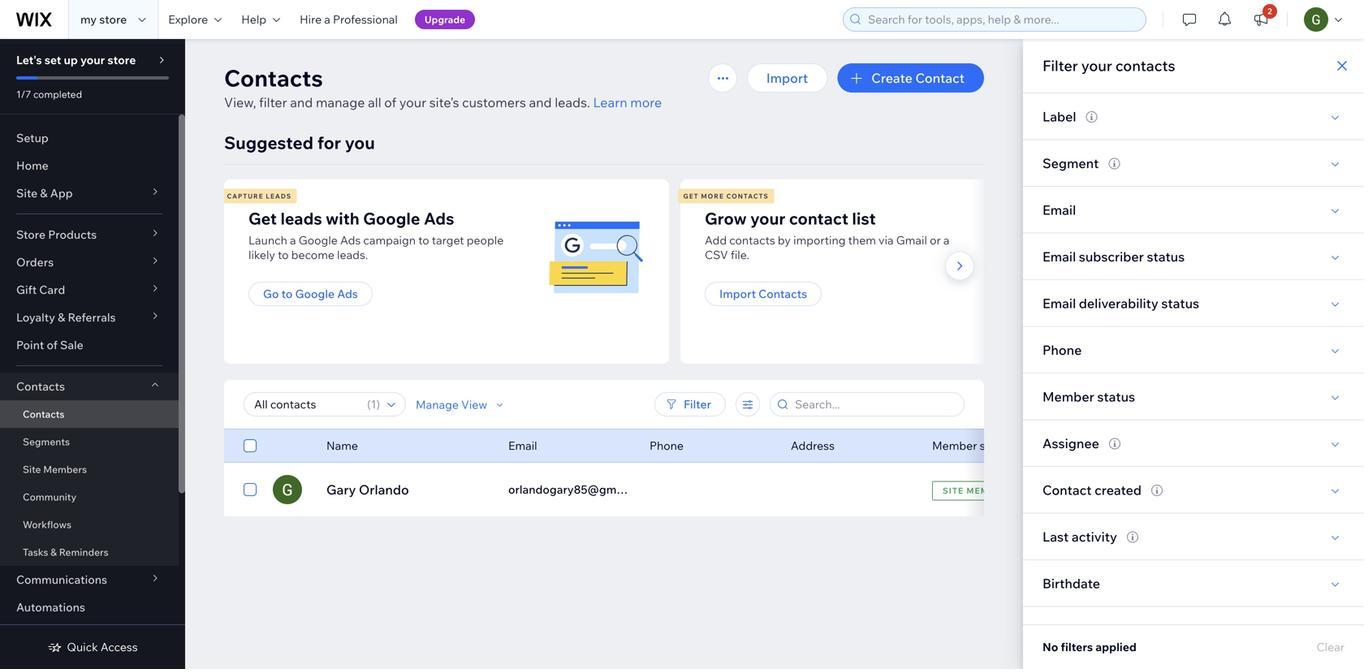Task type: vqa. For each thing, say whether or not it's contained in the screenshot.
What We're Up To at the right top of the page
no



Task type: locate. For each thing, give the bounding box(es) containing it.
store
[[16, 227, 46, 242]]

( 1 )
[[367, 397, 380, 411]]

contact right create
[[916, 70, 965, 86]]

0 horizontal spatial &
[[40, 186, 48, 200]]

address
[[791, 439, 835, 453]]

contact inside button
[[916, 70, 965, 86]]

import contacts
[[720, 287, 808, 301]]

0 vertical spatial import
[[767, 70, 809, 86]]

let's
[[16, 53, 42, 67]]

0 vertical spatial leads.
[[555, 94, 591, 110]]

gary orlando image
[[273, 475, 302, 505]]

filter inside button
[[684, 397, 712, 411]]

google down become on the top of the page
[[295, 287, 335, 301]]

1 horizontal spatial leads.
[[555, 94, 591, 110]]

& inside dropdown button
[[58, 310, 65, 325]]

1 vertical spatial site
[[23, 463, 41, 476]]

leads. left learn
[[555, 94, 591, 110]]

2 vertical spatial google
[[295, 287, 335, 301]]

google
[[363, 208, 420, 229], [299, 233, 338, 247], [295, 287, 335, 301]]

1 vertical spatial filter
[[684, 397, 712, 411]]

phone
[[1043, 342, 1082, 358], [650, 439, 684, 453]]

1 vertical spatial of
[[47, 338, 58, 352]]

more
[[701, 192, 725, 200]]

contacts inside grow your contact list add contacts by importing them via gmail or a csv file.
[[730, 233, 776, 247]]

phone down deliverability
[[1043, 342, 1082, 358]]

1 horizontal spatial phone
[[1043, 342, 1082, 358]]

a right hire
[[324, 12, 331, 26]]

1 vertical spatial import
[[720, 287, 756, 301]]

members
[[43, 463, 87, 476]]

import button
[[747, 63, 828, 93]]

1 horizontal spatial &
[[50, 546, 57, 559]]

capture
[[227, 192, 264, 200]]

importing
[[794, 233, 846, 247]]

None checkbox
[[244, 480, 257, 500]]

0 horizontal spatial contacts
[[730, 233, 776, 247]]

with
[[326, 208, 360, 229]]

1 vertical spatial phone
[[650, 439, 684, 453]]

gmail
[[897, 233, 928, 247]]

store inside sidebar element
[[108, 53, 136, 67]]

1 vertical spatial member
[[933, 439, 978, 453]]

orders
[[16, 255, 54, 269]]

1 vertical spatial contact
[[1043, 482, 1092, 498]]

0 vertical spatial contacts
[[1116, 56, 1176, 75]]

and right filter
[[290, 94, 313, 110]]

and
[[290, 94, 313, 110], [529, 94, 552, 110]]

contacts inside contacts dropdown button
[[16, 379, 65, 394]]

0 vertical spatial of
[[384, 94, 397, 110]]

&
[[40, 186, 48, 200], [58, 310, 65, 325], [50, 546, 57, 559]]

of left sale
[[47, 338, 58, 352]]

2 vertical spatial site
[[943, 486, 964, 496]]

likely
[[249, 248, 275, 262]]

ads up target
[[424, 208, 454, 229]]

by
[[778, 233, 791, 247]]

access
[[101, 640, 138, 654]]

google up campaign
[[363, 208, 420, 229]]

0 vertical spatial site
[[16, 186, 38, 200]]

contacts inside contacts view, filter and manage all of your site's customers and leads. learn more
[[224, 64, 323, 92]]

filter for filter
[[684, 397, 712, 411]]

filter your contacts
[[1043, 56, 1176, 75]]

leads. inside get leads with google ads launch a google ads campaign to target people likely to become leads.
[[337, 248, 368, 262]]

contacts down 'point of sale'
[[16, 379, 65, 394]]

contacts up filter
[[224, 64, 323, 92]]

deliverability
[[1080, 295, 1159, 311]]

products
[[48, 227, 97, 242]]

contacts link
[[0, 401, 179, 428]]

list
[[222, 180, 1133, 364]]

0 horizontal spatial of
[[47, 338, 58, 352]]

professional
[[333, 12, 398, 26]]

to down launch
[[278, 248, 289, 262]]

sale
[[60, 338, 84, 352]]

1 horizontal spatial and
[[529, 94, 552, 110]]

workflows link
[[0, 511, 179, 539]]

0 horizontal spatial member status
[[933, 439, 1013, 453]]

contact
[[790, 208, 849, 229]]

manage
[[416, 397, 459, 412]]

email up orlandogary85@gmail.com
[[509, 439, 538, 453]]

created
[[1095, 482, 1142, 498]]

0 horizontal spatial and
[[290, 94, 313, 110]]

1
[[371, 397, 377, 411]]

become
[[291, 248, 335, 262]]

member status up site member
[[933, 439, 1013, 453]]

home link
[[0, 152, 179, 180]]

1 vertical spatial &
[[58, 310, 65, 325]]

status up site member
[[980, 439, 1013, 453]]

0 vertical spatial filter
[[1043, 56, 1079, 75]]

a right or
[[944, 233, 950, 247]]

or
[[930, 233, 941, 247]]

google up become on the top of the page
[[299, 233, 338, 247]]

2 horizontal spatial &
[[58, 310, 65, 325]]

store products button
[[0, 221, 179, 249]]

go to google ads
[[263, 287, 358, 301]]

campaign
[[363, 233, 416, 247]]

import for import
[[767, 70, 809, 86]]

member status up assignee
[[1043, 389, 1136, 405]]

0 horizontal spatial leads.
[[337, 248, 368, 262]]

1 vertical spatial member status
[[933, 439, 1013, 453]]

gift card button
[[0, 276, 179, 304]]

store right my
[[99, 12, 127, 26]]

import contacts button
[[705, 282, 822, 306]]

& right tasks
[[50, 546, 57, 559]]

loyalty & referrals
[[16, 310, 116, 325]]

1/7 completed
[[16, 88, 82, 100]]

add
[[705, 233, 727, 247]]

0 vertical spatial store
[[99, 12, 127, 26]]

0 vertical spatial google
[[363, 208, 420, 229]]

to right go
[[282, 287, 293, 301]]

and right customers
[[529, 94, 552, 110]]

contacts up segments
[[23, 408, 65, 420]]

leads
[[266, 192, 292, 200]]

a inside get leads with google ads launch a google ads campaign to target people likely to become leads.
[[290, 233, 296, 247]]

0 horizontal spatial a
[[290, 233, 296, 247]]

label
[[1043, 108, 1077, 125]]

0 horizontal spatial phone
[[650, 439, 684, 453]]

1 vertical spatial contacts
[[730, 233, 776, 247]]

1/7
[[16, 88, 31, 100]]

0 horizontal spatial filter
[[684, 397, 712, 411]]

2 vertical spatial ads
[[337, 287, 358, 301]]

your inside contacts view, filter and manage all of your site's customers and leads. learn more
[[400, 94, 427, 110]]

explore
[[168, 12, 208, 26]]

2 vertical spatial &
[[50, 546, 57, 559]]

0 vertical spatial &
[[40, 186, 48, 200]]

segments
[[23, 436, 70, 448]]

up
[[64, 53, 78, 67]]

contacts button
[[0, 373, 179, 401]]

0 vertical spatial contact
[[916, 70, 965, 86]]

1 horizontal spatial contact
[[1043, 482, 1092, 498]]

store down my store
[[108, 53, 136, 67]]

suggested for you
[[224, 132, 375, 154]]

site for site member
[[943, 486, 964, 496]]

site for site & app
[[16, 186, 38, 200]]

member
[[1043, 389, 1095, 405], [933, 439, 978, 453], [967, 486, 1008, 496]]

get
[[684, 192, 699, 200]]

& left app
[[40, 186, 48, 200]]

contact created
[[1043, 482, 1142, 498]]

hire a professional
[[300, 12, 398, 26]]

None checkbox
[[244, 436, 257, 456]]

0 vertical spatial member status
[[1043, 389, 1136, 405]]

leads. down with
[[337, 248, 368, 262]]

grow your contact list add contacts by importing them via gmail or a csv file.
[[705, 208, 950, 262]]

2 vertical spatial to
[[282, 287, 293, 301]]

email left 'subscriber'
[[1043, 248, 1077, 265]]

contact down assignee
[[1043, 482, 1092, 498]]

to
[[419, 233, 429, 247], [278, 248, 289, 262], [282, 287, 293, 301]]

& for loyalty
[[58, 310, 65, 325]]

of right all
[[384, 94, 397, 110]]

& right loyalty
[[58, 310, 65, 325]]

site members link
[[0, 456, 179, 483]]

1 horizontal spatial filter
[[1043, 56, 1079, 75]]

0 horizontal spatial import
[[720, 287, 756, 301]]

a down the "leads"
[[290, 233, 296, 247]]

ads down get leads with google ads launch a google ads campaign to target people likely to become leads.
[[337, 287, 358, 301]]

filters
[[1061, 640, 1094, 654]]

contacts down "by"
[[759, 287, 808, 301]]

site inside site & app "popup button"
[[16, 186, 38, 200]]

status
[[1147, 248, 1185, 265], [1162, 295, 1200, 311], [1098, 389, 1136, 405], [980, 439, 1013, 453]]

1 vertical spatial leads.
[[337, 248, 368, 262]]

phone down filter button
[[650, 439, 684, 453]]

communications button
[[0, 566, 179, 594]]

them
[[849, 233, 877, 247]]

google inside button
[[295, 287, 335, 301]]

to left target
[[419, 233, 429, 247]]

subscriber
[[1080, 248, 1145, 265]]

filter for filter your contacts
[[1043, 56, 1079, 75]]

set
[[44, 53, 61, 67]]

2 horizontal spatial a
[[944, 233, 950, 247]]

1 vertical spatial store
[[108, 53, 136, 67]]

manage
[[316, 94, 365, 110]]

a inside grow your contact list add contacts by importing them via gmail or a csv file.
[[944, 233, 950, 247]]

0 vertical spatial ads
[[424, 208, 454, 229]]

hire a professional link
[[290, 0, 408, 39]]

1 vertical spatial to
[[278, 248, 289, 262]]

your inside grow your contact list add contacts by importing them via gmail or a csv file.
[[751, 208, 786, 229]]

1 horizontal spatial import
[[767, 70, 809, 86]]

customers
[[462, 94, 526, 110]]

leads. inside contacts view, filter and manage all of your site's customers and leads. learn more
[[555, 94, 591, 110]]

ads down with
[[340, 233, 361, 247]]

1 horizontal spatial of
[[384, 94, 397, 110]]

2
[[1268, 6, 1273, 16]]

1 horizontal spatial a
[[324, 12, 331, 26]]

contacts
[[224, 64, 323, 92], [759, 287, 808, 301], [16, 379, 65, 394], [23, 408, 65, 420]]

site inside site members link
[[23, 463, 41, 476]]

0 horizontal spatial contact
[[916, 70, 965, 86]]

more
[[631, 94, 662, 110]]

file.
[[731, 248, 750, 262]]

1 horizontal spatial member status
[[1043, 389, 1136, 405]]

leads
[[281, 208, 322, 229]]

segments link
[[0, 428, 179, 456]]

& inside "popup button"
[[40, 186, 48, 200]]

go
[[263, 287, 279, 301]]



Task type: describe. For each thing, give the bounding box(es) containing it.
my
[[80, 12, 97, 26]]

people
[[467, 233, 504, 247]]

site & app button
[[0, 180, 179, 207]]

site member
[[943, 486, 1008, 496]]

last
[[1043, 529, 1069, 545]]

hire
[[300, 12, 322, 26]]

language
[[1043, 622, 1104, 638]]

contacts view, filter and manage all of your site's customers and leads. learn more
[[224, 64, 662, 110]]

1 vertical spatial ads
[[340, 233, 361, 247]]

birthdate
[[1043, 575, 1101, 592]]

card
[[39, 283, 65, 297]]

email left deliverability
[[1043, 295, 1077, 311]]

gift card
[[16, 283, 65, 297]]

list containing get leads with google ads
[[222, 180, 1133, 364]]

2 vertical spatial member
[[967, 486, 1008, 496]]

store products
[[16, 227, 97, 242]]

gary
[[327, 482, 356, 498]]

automations link
[[0, 594, 179, 621]]

grow
[[705, 208, 747, 229]]

create contact button
[[838, 63, 985, 93]]

setup link
[[0, 124, 179, 152]]

loyalty
[[16, 310, 55, 325]]

community
[[23, 491, 76, 503]]

sidebar element
[[0, 39, 185, 669]]

manage view
[[416, 397, 488, 412]]

)
[[377, 397, 380, 411]]

0 vertical spatial to
[[419, 233, 429, 247]]

2 and from the left
[[529, 94, 552, 110]]

communications
[[16, 573, 107, 587]]

gary orlando
[[327, 482, 409, 498]]

tasks & reminders
[[23, 546, 109, 559]]

filter
[[259, 94, 287, 110]]

help button
[[232, 0, 290, 39]]

view
[[462, 397, 488, 412]]

site & app
[[16, 186, 73, 200]]

status up assignee
[[1098, 389, 1136, 405]]

learn more button
[[593, 93, 662, 112]]

app
[[50, 186, 73, 200]]

Search... field
[[790, 393, 959, 416]]

name
[[327, 439, 358, 453]]

csv
[[705, 248, 729, 262]]

orders button
[[0, 249, 179, 276]]

help
[[241, 12, 267, 26]]

orlandogary85@gmail.com
[[509, 483, 655, 497]]

1 vertical spatial google
[[299, 233, 338, 247]]

completed
[[33, 88, 82, 100]]

of inside contacts view, filter and manage all of your site's customers and leads. learn more
[[384, 94, 397, 110]]

filter button
[[655, 392, 726, 417]]

your inside sidebar element
[[80, 53, 105, 67]]

tasks
[[23, 546, 48, 559]]

via
[[879, 233, 894, 247]]

referrals
[[68, 310, 116, 325]]

import for import contacts
[[720, 287, 756, 301]]

you
[[345, 132, 375, 154]]

email down segment
[[1043, 202, 1077, 218]]

automations
[[16, 600, 85, 615]]

1 and from the left
[[290, 94, 313, 110]]

0 vertical spatial member
[[1043, 389, 1095, 405]]

quick access
[[67, 640, 138, 654]]

Search for tools, apps, help & more... field
[[864, 8, 1141, 31]]

status right deliverability
[[1162, 295, 1200, 311]]

create
[[872, 70, 913, 86]]

reminders
[[59, 546, 109, 559]]

email deliverability status
[[1043, 295, 1200, 311]]

assignee
[[1043, 435, 1100, 452]]

0 vertical spatial phone
[[1043, 342, 1082, 358]]

let's set up your store
[[16, 53, 136, 67]]

contacts inside contacts 'link'
[[23, 408, 65, 420]]

quick access button
[[47, 640, 138, 655]]

learn
[[593, 94, 628, 110]]

status right 'subscriber'
[[1147, 248, 1185, 265]]

& for tasks
[[50, 546, 57, 559]]

email subscriber status
[[1043, 248, 1185, 265]]

contacts inside import contacts button
[[759, 287, 808, 301]]

& for site
[[40, 186, 48, 200]]

loyalty & referrals button
[[0, 304, 179, 331]]

list
[[853, 208, 876, 229]]

for
[[318, 132, 341, 154]]

tasks & reminders link
[[0, 539, 179, 566]]

last activity
[[1043, 529, 1118, 545]]

site for site members
[[23, 463, 41, 476]]

community link
[[0, 483, 179, 511]]

1 horizontal spatial contacts
[[1116, 56, 1176, 75]]

of inside sidebar element
[[47, 338, 58, 352]]

get
[[249, 208, 277, 229]]

2 button
[[1244, 0, 1280, 39]]

go to google ads button
[[249, 282, 373, 306]]

ads inside button
[[337, 287, 358, 301]]

my store
[[80, 12, 127, 26]]

Unsaved view field
[[249, 393, 362, 416]]

activity
[[1072, 529, 1118, 545]]

upgrade
[[425, 13, 466, 26]]

quick
[[67, 640, 98, 654]]

contacts
[[727, 192, 769, 200]]

(
[[367, 397, 371, 411]]

home
[[16, 158, 49, 173]]

to inside button
[[282, 287, 293, 301]]

site members
[[23, 463, 87, 476]]

applied
[[1096, 640, 1137, 654]]



